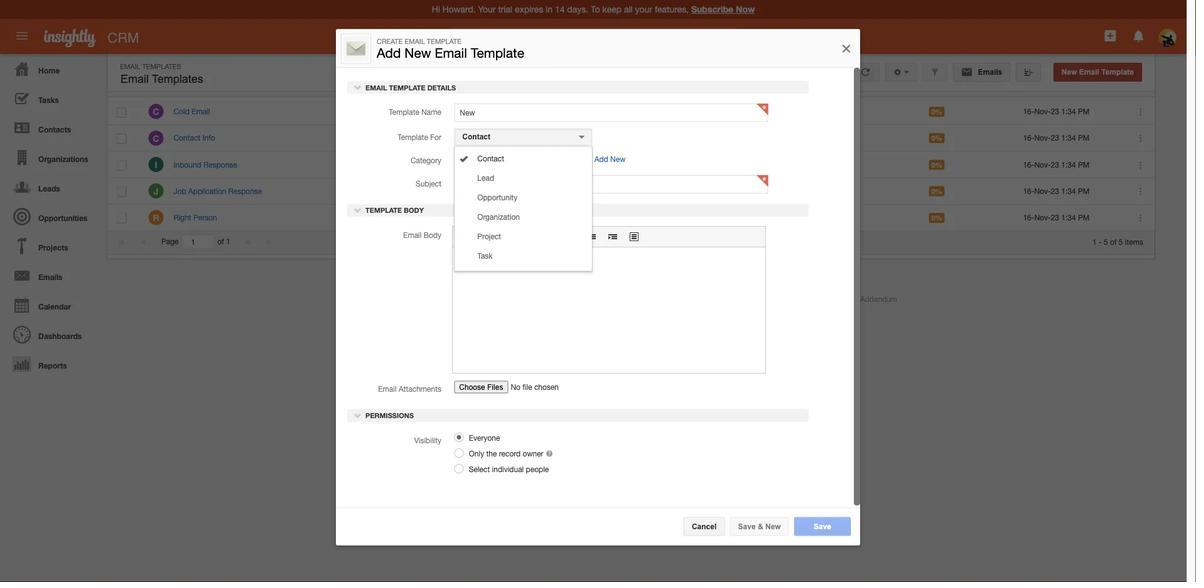 Task type: vqa. For each thing, say whether or not it's contained in the screenshot.
Task Name in Add New Task dialog
no



Task type: describe. For each thing, give the bounding box(es) containing it.
howard for c
[[504, 134, 531, 142]]

data processing addendum
[[803, 295, 898, 303]]

policy
[[770, 295, 790, 303]]

privacy policy link
[[743, 295, 790, 303]]

you for c
[[351, 107, 363, 116]]

now
[[736, 4, 755, 14]]

2 0% cell from the top
[[919, 125, 1014, 152]]

privacy
[[743, 295, 768, 303]]

pm inside "j" row
[[1078, 187, 1090, 195]]

none radio inside 'add new email template' 'dialog'
[[454, 448, 464, 458]]

projects
[[38, 243, 68, 252]]

howard for r
[[504, 213, 531, 222]]

email body
[[403, 231, 441, 239]]

0% cell for time
[[919, 99, 1014, 125]]

job
[[174, 187, 186, 195]]

add new
[[595, 155, 626, 164]]

2 1:34 from the top
[[1062, 134, 1076, 142]]

point
[[369, 213, 386, 222]]

r row
[[107, 205, 1155, 231]]

chevron down image for permissions
[[354, 411, 362, 420]]

Search this list... text field
[[704, 63, 845, 82]]

to for c
[[400, 107, 406, 116]]

have
[[365, 107, 381, 116]]

lead cell
[[754, 99, 919, 125]]

contact info
[[174, 134, 215, 142]]

processing
[[821, 295, 858, 303]]

right person link
[[174, 213, 223, 222]]

visibility
[[414, 436, 441, 445]]

toolbar inside 'add new email template' 'dialog'
[[453, 227, 766, 248]]

cold email link
[[174, 107, 216, 116]]

2 of from the left
[[1110, 237, 1117, 246]]

contact cell for j
[[754, 178, 919, 205]]

new email template link
[[1054, 63, 1142, 82]]

reports link
[[3, 349, 100, 379]]

calendar link
[[3, 290, 100, 320]]

reports
[[38, 361, 67, 370]]

&
[[758, 522, 763, 531]]

do you have time to connect? link
[[339, 107, 440, 116]]

info
[[202, 134, 215, 142]]

contact cell for r
[[754, 205, 919, 231]]

us.
[[414, 160, 424, 169]]

16-nov-23 1:34 pm for time
[[1023, 107, 1090, 116]]

howard brown link for j
[[504, 187, 554, 195]]

for for i
[[365, 160, 375, 169]]

new up date
[[1062, 68, 1077, 76]]

crm
[[108, 30, 139, 46]]

c for cold email
[[153, 107, 159, 117]]

thanks for i
[[339, 160, 363, 169]]

Search all data.... text field
[[489, 26, 736, 49]]

created
[[1022, 81, 1051, 90]]

c link for contact info
[[148, 130, 164, 146]]

0% inside "j" row
[[932, 187, 942, 195]]

can you point me to the right person? link
[[339, 213, 467, 222]]

c link for cold email
[[148, 104, 164, 119]]

owner
[[504, 81, 527, 90]]

add inside create email template add new email template
[[377, 45, 401, 60]]

2 16-nov-23 1:34 pm from the top
[[1023, 134, 1090, 142]]

howard brown link for c
[[504, 134, 554, 142]]

2 1 from the left
[[1093, 237, 1097, 246]]

time
[[383, 107, 398, 116]]

Name text field
[[454, 103, 768, 122]]

1 1 from the left
[[226, 237, 230, 246]]

of 1
[[217, 237, 230, 246]]

howard brown link for r
[[504, 213, 554, 222]]

0% cell for us.
[[919, 152, 1014, 178]]

connecting
[[377, 134, 414, 142]]

you for r
[[355, 213, 367, 222]]

contact for r's contact cell
[[764, 213, 791, 222]]

i row
[[107, 152, 1155, 178]]

organizations link
[[3, 143, 100, 172]]

template name
[[389, 108, 441, 116]]

0% for me
[[932, 214, 942, 222]]

nov- for me
[[1035, 213, 1051, 222]]

16-nov-23 1:34 pm cell for time
[[1014, 99, 1124, 125]]

r link
[[148, 210, 164, 225]]

for
[[430, 133, 441, 142]]

hiring
[[672, 187, 692, 195]]

2 16- from the top
[[1023, 134, 1035, 142]]

4 0% cell from the top
[[919, 178, 1014, 205]]

thanks for c
[[339, 134, 363, 142]]

data
[[803, 295, 819, 303]]

organization
[[478, 213, 520, 221]]

email inside c row
[[192, 107, 210, 116]]

save button
[[794, 517, 851, 536]]

leads
[[38, 184, 60, 193]]

type
[[798, 81, 815, 90]]

brown for i
[[533, 160, 554, 169]]

home
[[38, 66, 60, 75]]

response inside "j" row
[[228, 187, 262, 195]]

inbound response
[[174, 160, 237, 169]]

menu inside 'add new email template' 'dialog'
[[455, 150, 592, 267]]

r
[[153, 213, 159, 223]]

16- for us.
[[1023, 160, 1035, 169]]

contact info link
[[174, 134, 221, 142]]

organization link
[[455, 209, 592, 225]]

inbound response link
[[174, 160, 244, 169]]

save for save
[[814, 522, 832, 531]]

dashboards link
[[3, 320, 100, 349]]

people
[[526, 465, 549, 473]]

j link
[[148, 183, 164, 199]]

email templates email templates
[[120, 62, 203, 85]]

new up subject text field
[[610, 155, 626, 164]]

howard brown link for i
[[504, 160, 554, 169]]

howard brown for j
[[504, 187, 554, 195]]

1:34 for us.
[[1062, 160, 1076, 169]]

select individual people
[[467, 465, 549, 473]]

subscribe now link
[[691, 4, 755, 14]]

23 for us.
[[1051, 160, 1059, 169]]

2 pm from the top
[[1078, 134, 1090, 142]]

subject inside 'add new email template' 'dialog'
[[416, 179, 441, 188]]

create
[[377, 37, 403, 45]]

23 inside "j" row
[[1051, 187, 1059, 195]]

the inside 'add new email template' 'dialog'
[[486, 449, 497, 458]]

tasks link
[[3, 84, 100, 113]]

subscribe
[[691, 4, 734, 14]]

pm for us.
[[1078, 160, 1090, 169]]

lead link
[[455, 170, 592, 186]]

save & new
[[738, 522, 781, 531]]

1 horizontal spatial add
[[595, 155, 608, 164]]

2 5 from the left
[[1119, 237, 1123, 246]]

do
[[339, 107, 349, 116]]

record
[[499, 449, 521, 458]]

individual
[[492, 465, 524, 473]]

howard brown for r
[[504, 213, 554, 222]]

brown for c
[[533, 134, 554, 142]]

add new link
[[595, 155, 626, 164]]

items
[[1125, 237, 1144, 246]]

contacts
[[38, 125, 71, 134]]

Subject text field
[[454, 175, 768, 194]]

contact for contact cell associated with j
[[764, 187, 791, 195]]

person
[[193, 213, 217, 222]]

connect?
[[409, 107, 440, 116]]

email template details
[[364, 84, 456, 92]]

privacy policy
[[743, 295, 790, 303]]

attachments
[[399, 384, 441, 393]]

row group containing c
[[107, 99, 1155, 231]]

cold email
[[174, 107, 210, 116]]

none file field inside 'add new email template' 'dialog'
[[454, 380, 597, 399]]

opportunities
[[38, 214, 87, 222]]

name inside 'add new email template' 'dialog'
[[422, 108, 441, 116]]

created date
[[1022, 81, 1070, 90]]

thanks for contacting us.
[[339, 160, 424, 169]]

body for template body
[[404, 206, 424, 215]]

-
[[1099, 237, 1102, 246]]

0% for us.
[[932, 161, 942, 169]]

new inside button
[[766, 522, 781, 531]]

to for r
[[401, 213, 407, 222]]

cancel
[[692, 522, 717, 531]]

thanks for contacting us. link
[[339, 160, 424, 169]]

open rate
[[928, 81, 966, 90]]

23 for time
[[1051, 107, 1059, 116]]

owner
[[523, 449, 544, 458]]

application inside 'add new email template' 'dialog'
[[452, 226, 766, 374]]

contacting
[[377, 160, 412, 169]]

howard for i
[[504, 160, 531, 169]]

navigation containing home
[[0, 54, 100, 379]]



Task type: locate. For each thing, give the bounding box(es) containing it.
16-nov-23 1:34 pm cell for me
[[1014, 205, 1124, 231]]

3 nov- from the top
[[1035, 160, 1051, 169]]

5 16- from the top
[[1023, 213, 1035, 222]]

1 c link from the top
[[148, 104, 164, 119]]

1 vertical spatial chevron down image
[[354, 411, 362, 420]]

navigation
[[0, 54, 100, 379]]

menu
[[455, 150, 592, 267]]

2 c link from the top
[[148, 130, 164, 146]]

16- inside "j" row
[[1023, 187, 1035, 195]]

right person
[[174, 213, 217, 222]]

project
[[478, 232, 501, 241]]

1 vertical spatial emails link
[[3, 261, 100, 290]]

1 horizontal spatial emails
[[976, 68, 1003, 76]]

1 horizontal spatial category
[[669, 81, 702, 90]]

subscribe now
[[691, 4, 755, 14]]

0 vertical spatial thanks
[[339, 134, 363, 142]]

1 nov- from the top
[[1035, 107, 1051, 116]]

new email template
[[1062, 68, 1134, 76]]

howard brown link up lead link
[[504, 160, 554, 169]]

c
[[153, 107, 159, 117], [153, 133, 159, 143]]

0 vertical spatial templates
[[142, 62, 181, 70]]

1:34 for time
[[1062, 107, 1076, 116]]

thanks down thanks for connecting link
[[339, 160, 363, 169]]

emails link right open
[[953, 63, 1011, 82]]

can you point me to the right person?
[[339, 213, 467, 222]]

3 howard brown from the top
[[504, 187, 554, 195]]

howard brown link up project link
[[504, 213, 554, 222]]

howard inside "j" row
[[504, 187, 531, 195]]

c up i link
[[153, 133, 159, 143]]

email templates button
[[117, 70, 206, 89]]

addendum
[[860, 295, 898, 303]]

None checkbox
[[117, 134, 127, 144], [117, 160, 127, 170], [117, 213, 127, 223], [117, 134, 127, 144], [117, 160, 127, 170], [117, 213, 127, 223]]

1 c row from the top
[[107, 99, 1155, 125]]

4 23 from the top
[[1051, 187, 1059, 195]]

2 16-nov-23 1:34 pm cell from the top
[[1014, 125, 1124, 152]]

2 c row from the top
[[107, 125, 1155, 152]]

16-nov-23 1:34 pm
[[1023, 107, 1090, 116], [1023, 134, 1090, 142], [1023, 160, 1090, 169], [1023, 187, 1090, 195], [1023, 213, 1090, 222]]

open
[[928, 81, 947, 90]]

email
[[405, 37, 425, 45], [435, 45, 467, 60], [120, 62, 140, 70], [1079, 68, 1100, 76], [121, 73, 149, 85], [366, 84, 387, 92], [192, 107, 210, 116], [403, 231, 422, 239], [378, 384, 397, 393]]

0 vertical spatial add
[[377, 45, 401, 60]]

pm for me
[[1078, 213, 1090, 222]]

howard brown inside "j" row
[[504, 187, 554, 195]]

23 for me
[[1051, 213, 1059, 222]]

of down 'right person' link
[[217, 237, 224, 246]]

howard inside i row
[[504, 160, 531, 169]]

16- inside i row
[[1023, 160, 1035, 169]]

chevron down image
[[354, 83, 362, 92]]

brown for j
[[533, 187, 554, 195]]

i link
[[148, 157, 164, 172]]

row
[[107, 73, 1154, 97]]

1:34 inside r row
[[1062, 213, 1076, 222]]

row group
[[107, 99, 1155, 231]]

right
[[174, 213, 191, 222]]

c link up i link
[[148, 130, 164, 146]]

for inside c row
[[365, 134, 375, 142]]

3 pm from the top
[[1078, 160, 1090, 169]]

nov- for time
[[1035, 107, 1051, 116]]

0 vertical spatial emails
[[976, 68, 1003, 76]]

2 0% from the top
[[932, 134, 942, 142]]

0 horizontal spatial the
[[410, 213, 420, 222]]

response right application
[[228, 187, 262, 195]]

row containing name
[[107, 73, 1154, 97]]

brown inside r row
[[533, 213, 554, 222]]

name inside row
[[173, 81, 194, 90]]

3 0% from the top
[[932, 161, 942, 169]]

1 vertical spatial emails
[[38, 273, 62, 281]]

1 vertical spatial you
[[355, 213, 367, 222]]

pm for time
[[1078, 107, 1090, 116]]

the right only
[[486, 449, 497, 458]]

lead down general
[[478, 174, 494, 182]]

0 horizontal spatial category
[[411, 156, 441, 165]]

23 inside r row
[[1051, 213, 1059, 222]]

0% inside r row
[[932, 214, 942, 222]]

1 vertical spatial body
[[424, 231, 441, 239]]

1 16-nov-23 1:34 pm from the top
[[1023, 107, 1090, 116]]

contact inside menu
[[478, 154, 504, 163]]

howard brown up project link
[[504, 213, 554, 222]]

body for email body
[[424, 231, 441, 239]]

1 contact cell from the top
[[754, 178, 919, 205]]

templates
[[142, 62, 181, 70], [152, 73, 203, 85]]

c link left cold
[[148, 104, 164, 119]]

notifications image
[[1131, 28, 1147, 43]]

for
[[365, 134, 375, 142], [365, 160, 375, 169]]

name
[[173, 81, 194, 90], [422, 108, 441, 116]]

16- for me
[[1023, 213, 1035, 222]]

1 vertical spatial c
[[153, 133, 159, 143]]

16-nov-23 1:34 pm cell for us.
[[1014, 152, 1124, 178]]

16-nov-23 1:34 pm for us.
[[1023, 160, 1090, 169]]

1 vertical spatial subject
[[416, 179, 441, 188]]

0 vertical spatial the
[[410, 213, 420, 222]]

chevron down image for template body
[[354, 206, 362, 215]]

0 vertical spatial you
[[351, 107, 363, 116]]

add up email template details
[[377, 45, 401, 60]]

brown up lead link
[[533, 160, 554, 169]]

c row
[[107, 99, 1155, 125], [107, 125, 1155, 152]]

save right & on the right
[[814, 522, 832, 531]]

5 right -
[[1104, 237, 1108, 246]]

new right & on the right
[[766, 522, 781, 531]]

5 16-nov-23 1:34 pm from the top
[[1023, 213, 1090, 222]]

4 brown from the top
[[533, 213, 554, 222]]

body down right
[[424, 231, 441, 239]]

new inside create email template add new email template
[[405, 45, 431, 60]]

chevron down image left permissions
[[354, 411, 362, 420]]

howard brown up lead link
[[504, 160, 554, 169]]

template body
[[364, 206, 424, 215]]

brown inside "j" row
[[533, 187, 554, 195]]

1 vertical spatial the
[[486, 449, 497, 458]]

1
[[226, 237, 230, 246], [1093, 237, 1097, 246]]

save & new button
[[730, 517, 789, 536]]

0 vertical spatial body
[[404, 206, 424, 215]]

to right time
[[400, 107, 406, 116]]

2 thanks from the top
[[339, 160, 363, 169]]

you right can
[[355, 213, 367, 222]]

cold
[[174, 107, 190, 116]]

template
[[427, 37, 462, 45], [471, 45, 524, 60], [1102, 68, 1134, 76], [763, 81, 796, 90], [389, 84, 426, 92], [389, 108, 419, 116], [398, 133, 428, 142], [366, 206, 402, 215]]

1 howard from the top
[[504, 134, 531, 142]]

opportunity link
[[455, 189, 592, 206]]

template inside new email template link
[[1102, 68, 1134, 76]]

0 horizontal spatial name
[[173, 81, 194, 90]]

3 16-nov-23 1:34 pm cell from the top
[[1014, 152, 1124, 178]]

4 0% from the top
[[932, 187, 942, 195]]

1:34 for me
[[1062, 213, 1076, 222]]

4 howard brown from the top
[[504, 213, 554, 222]]

contact button
[[454, 128, 592, 145]]

c for contact info
[[153, 133, 159, 143]]

contact cell
[[754, 178, 919, 205], [754, 205, 919, 231]]

0 vertical spatial emails link
[[953, 63, 1011, 82]]

organizations
[[38, 154, 88, 163]]

thanks inside i row
[[339, 160, 363, 169]]

1 vertical spatial response
[[228, 187, 262, 195]]

chevron down image right can
[[354, 206, 362, 215]]

to inside r row
[[401, 213, 407, 222]]

close image
[[840, 41, 853, 56]]

you
[[351, 107, 363, 116], [355, 213, 367, 222]]

None file field
[[454, 380, 597, 399]]

brown inside i row
[[533, 160, 554, 169]]

0 horizontal spatial emails link
[[3, 261, 100, 290]]

1:34 inside i row
[[1062, 160, 1076, 169]]

1 vertical spatial to
[[401, 213, 407, 222]]

3 brown from the top
[[533, 187, 554, 195]]

brown up the contact link on the left top of page
[[533, 134, 554, 142]]

j
[[154, 186, 158, 196]]

1 vertical spatial for
[[365, 160, 375, 169]]

lead
[[764, 107, 781, 116], [478, 174, 494, 182]]

0 vertical spatial name
[[173, 81, 194, 90]]

1 thanks from the top
[[339, 134, 363, 142]]

add up subject text field
[[595, 155, 608, 164]]

5 pm from the top
[[1078, 213, 1090, 222]]

1 vertical spatial name
[[422, 108, 441, 116]]

this record will only be visible to its creator and administrators. image
[[546, 449, 553, 458]]

2 chevron down image from the top
[[354, 411, 362, 420]]

16-nov-23 1:34 pm cell
[[1014, 99, 1124, 125], [1014, 125, 1124, 152], [1014, 152, 1124, 178], [1014, 178, 1124, 205], [1014, 205, 1124, 231]]

everyone
[[467, 433, 500, 442]]

howard brown for i
[[504, 160, 554, 169]]

1 horizontal spatial subject
[[416, 179, 441, 188]]

0 horizontal spatial subject
[[339, 81, 366, 90]]

1 5 from the left
[[1104, 237, 1108, 246]]

0 vertical spatial to
[[400, 107, 406, 116]]

contact inside r row
[[764, 213, 791, 222]]

0 horizontal spatial of
[[217, 237, 224, 246]]

2 c from the top
[[153, 133, 159, 143]]

1 howard brown link from the top
[[504, 134, 554, 142]]

0 horizontal spatial lead
[[478, 174, 494, 182]]

you inside c row
[[351, 107, 363, 116]]

0% cell
[[919, 99, 1014, 125], [919, 125, 1014, 152], [919, 152, 1014, 178], [919, 178, 1014, 205], [919, 205, 1014, 231]]

blog
[[440, 295, 455, 303]]

4 pm from the top
[[1078, 187, 1090, 195]]

1:34 inside "j" row
[[1062, 187, 1076, 195]]

2 howard brown link from the top
[[504, 160, 554, 169]]

1 horizontal spatial lead
[[764, 107, 781, 116]]

1 pm from the top
[[1078, 107, 1090, 116]]

1 howard brown from the top
[[504, 134, 554, 142]]

1 left -
[[1093, 237, 1097, 246]]

1 save from the left
[[738, 522, 756, 531]]

toolbar
[[453, 227, 766, 248]]

emails link down projects
[[3, 261, 100, 290]]

1 c from the top
[[153, 107, 159, 117]]

brown up project link
[[533, 213, 554, 222]]

4 16-nov-23 1:34 pm cell from the top
[[1014, 178, 1124, 205]]

hiring cell
[[660, 178, 754, 205]]

howard inside r row
[[504, 213, 531, 222]]

to right me at top left
[[401, 213, 407, 222]]

2 23 from the top
[[1051, 134, 1059, 142]]

4 howard brown link from the top
[[504, 213, 554, 222]]

response up the job application response link at the left top of page
[[203, 160, 237, 169]]

0% inside i row
[[932, 161, 942, 169]]

projects link
[[3, 231, 100, 261]]

0 horizontal spatial add
[[377, 45, 401, 60]]

application
[[452, 226, 766, 374]]

c left cold
[[153, 107, 159, 117]]

body
[[404, 206, 424, 215], [424, 231, 441, 239]]

16-nov-23 1:34 pm inside "j" row
[[1023, 187, 1090, 195]]

1 vertical spatial lead
[[478, 174, 494, 182]]

general button
[[454, 152, 592, 169]]

sales
[[672, 214, 690, 222]]

lead inside 'add new email template' 'dialog'
[[478, 174, 494, 182]]

2 brown from the top
[[533, 160, 554, 169]]

cancel button
[[684, 517, 725, 536]]

rate
[[950, 81, 966, 90]]

for for c
[[365, 134, 375, 142]]

leads link
[[3, 172, 100, 202]]

howard for j
[[504, 187, 531, 195]]

details
[[427, 84, 456, 92]]

2 howard from the top
[[504, 160, 531, 169]]

howard brown down lead link
[[504, 187, 554, 195]]

1 16- from the top
[[1023, 107, 1035, 116]]

2 contact cell from the top
[[754, 205, 919, 231]]

1 0% cell from the top
[[919, 99, 1014, 125]]

nov- inside "j" row
[[1035, 187, 1051, 195]]

4 howard from the top
[[504, 213, 531, 222]]

general
[[462, 156, 491, 164]]

5 16-nov-23 1:34 pm cell from the top
[[1014, 205, 1124, 231]]

1 horizontal spatial 1
[[1093, 237, 1097, 246]]

howard brown
[[504, 134, 554, 142], [504, 160, 554, 169], [504, 187, 554, 195], [504, 213, 554, 222]]

0 vertical spatial subject
[[339, 81, 366, 90]]

None radio
[[454, 448, 464, 458]]

5 left the items
[[1119, 237, 1123, 246]]

0 horizontal spatial emails
[[38, 273, 62, 281]]

None checkbox
[[117, 80, 126, 90], [117, 107, 127, 117], [117, 187, 127, 197], [117, 80, 126, 90], [117, 107, 127, 117], [117, 187, 127, 197]]

0% for time
[[932, 108, 942, 116]]

page
[[161, 237, 179, 246]]

howard up project link
[[504, 213, 531, 222]]

16-nov-23 1:34 pm inside i row
[[1023, 160, 1090, 169]]

brown for r
[[533, 213, 554, 222]]

subject
[[339, 81, 366, 90], [416, 179, 441, 188]]

3 23 from the top
[[1051, 160, 1059, 169]]

lead inside "cell"
[[764, 107, 781, 116]]

5 1:34 from the top
[[1062, 213, 1076, 222]]

c row up add new 'link' at the top
[[107, 99, 1155, 125]]

None radio
[[454, 433, 464, 442], [454, 464, 464, 473], [454, 433, 464, 442], [454, 464, 464, 473]]

the inside r row
[[410, 213, 420, 222]]

1 vertical spatial category
[[411, 156, 441, 165]]

pm inside i row
[[1078, 160, 1090, 169]]

for left connecting
[[365, 134, 375, 142]]

3 16- from the top
[[1023, 160, 1035, 169]]

pm
[[1078, 107, 1090, 116], [1078, 134, 1090, 142], [1078, 160, 1090, 169], [1078, 187, 1090, 195], [1078, 213, 1090, 222]]

2 save from the left
[[814, 522, 832, 531]]

howard brown link down lead link
[[504, 187, 554, 195]]

name up cold
[[173, 81, 194, 90]]

contact link
[[455, 150, 592, 167]]

1 vertical spatial thanks
[[339, 160, 363, 169]]

0 vertical spatial for
[[365, 134, 375, 142]]

subject down "us."
[[416, 179, 441, 188]]

category inside row
[[669, 81, 702, 90]]

5 0% from the top
[[932, 214, 942, 222]]

3 1:34 from the top
[[1062, 160, 1076, 169]]

2 for from the top
[[365, 160, 375, 169]]

contact inside c row
[[174, 134, 200, 142]]

howard brown for c
[[504, 134, 554, 142]]

4 16- from the top
[[1023, 187, 1035, 195]]

1 horizontal spatial name
[[422, 108, 441, 116]]

thanks down do
[[339, 134, 363, 142]]

you inside r row
[[355, 213, 367, 222]]

1 chevron down image from the top
[[354, 206, 362, 215]]

cell
[[495, 99, 660, 125], [660, 99, 754, 125], [660, 125, 754, 152], [754, 125, 919, 152], [660, 152, 754, 178], [754, 152, 919, 178], [329, 178, 495, 205]]

name up for
[[422, 108, 441, 116]]

application
[[188, 187, 226, 195]]

pm inside r row
[[1078, 213, 1090, 222]]

1 brown from the top
[[533, 134, 554, 142]]

emails link
[[953, 63, 1011, 82], [3, 261, 100, 290]]

4 16-nov-23 1:34 pm from the top
[[1023, 187, 1090, 195]]

1 down the job application response link at the left top of page
[[226, 237, 230, 246]]

4 1:34 from the top
[[1062, 187, 1076, 195]]

1 vertical spatial c link
[[148, 130, 164, 146]]

1 horizontal spatial the
[[486, 449, 497, 458]]

new right create
[[405, 45, 431, 60]]

contact
[[462, 133, 490, 141], [174, 134, 200, 142], [478, 154, 504, 163], [764, 187, 791, 195], [764, 213, 791, 222]]

opportunities link
[[3, 202, 100, 231]]

you right do
[[351, 107, 363, 116]]

1 horizontal spatial 5
[[1119, 237, 1123, 246]]

23
[[1051, 107, 1059, 116], [1051, 134, 1059, 142], [1051, 160, 1059, 169], [1051, 187, 1059, 195], [1051, 213, 1059, 222]]

0 horizontal spatial 5
[[1104, 237, 1108, 246]]

howard brown inside r row
[[504, 213, 554, 222]]

the left right
[[410, 213, 420, 222]]

chevron down image
[[354, 206, 362, 215], [354, 411, 362, 420]]

contact inside "j" row
[[764, 187, 791, 195]]

23 inside i row
[[1051, 160, 1059, 169]]

can
[[339, 213, 353, 222]]

to
[[400, 107, 406, 116], [401, 213, 407, 222]]

5 nov- from the top
[[1035, 213, 1051, 222]]

brown
[[533, 134, 554, 142], [533, 160, 554, 169], [533, 187, 554, 195], [533, 213, 554, 222]]

0 horizontal spatial 1
[[226, 237, 230, 246]]

1 16-nov-23 1:34 pm cell from the top
[[1014, 99, 1124, 125]]

howard up the contact link on the left top of page
[[504, 134, 531, 142]]

right
[[422, 213, 437, 222]]

c link
[[148, 104, 164, 119], [148, 130, 164, 146]]

create email template add new email template
[[377, 37, 524, 60]]

0% cell for me
[[919, 205, 1014, 231]]

save left & on the right
[[738, 522, 756, 531]]

menu containing contact
[[455, 150, 592, 267]]

0 vertical spatial category
[[669, 81, 702, 90]]

job application response link
[[174, 187, 268, 195]]

1 0% from the top
[[932, 108, 942, 116]]

howard brown inside i row
[[504, 160, 554, 169]]

0 horizontal spatial save
[[738, 522, 756, 531]]

0 vertical spatial c
[[153, 107, 159, 117]]

16-nov-23 1:34 pm inside r row
[[1023, 213, 1090, 222]]

howard brown up the contact link on the left top of page
[[504, 134, 554, 142]]

email attachments
[[378, 384, 441, 393]]

template for
[[398, 133, 441, 142]]

save
[[738, 522, 756, 531], [814, 522, 832, 531]]

subject up do
[[339, 81, 366, 90]]

5 0% cell from the top
[[919, 205, 1014, 231]]

nov- for us.
[[1035, 160, 1051, 169]]

of right -
[[1110, 237, 1117, 246]]

1 1:34 from the top
[[1062, 107, 1076, 116]]

16- inside r row
[[1023, 213, 1035, 222]]

1 vertical spatial templates
[[152, 73, 203, 85]]

16-nov-23 1:34 pm for me
[[1023, 213, 1090, 222]]

subject inside row
[[339, 81, 366, 90]]

0 vertical spatial response
[[203, 160, 237, 169]]

0 vertical spatial c link
[[148, 104, 164, 119]]

1 for from the top
[[365, 134, 375, 142]]

for left contacting
[[365, 160, 375, 169]]

1 horizontal spatial of
[[1110, 237, 1117, 246]]

lead down template type
[[764, 107, 781, 116]]

howard brown link up the contact link on the left top of page
[[504, 134, 554, 142]]

3 0% cell from the top
[[919, 152, 1014, 178]]

0 vertical spatial chevron down image
[[354, 206, 362, 215]]

brown down lead link
[[533, 187, 554, 195]]

category inside 'add new email template' 'dialog'
[[411, 156, 441, 165]]

1 vertical spatial add
[[595, 155, 608, 164]]

3 16-nov-23 1:34 pm from the top
[[1023, 160, 1090, 169]]

date
[[1053, 81, 1070, 90]]

the
[[410, 213, 420, 222], [486, 449, 497, 458]]

c row up the add new
[[107, 125, 1155, 152]]

nov- inside r row
[[1035, 213, 1051, 222]]

data processing addendum link
[[803, 295, 898, 303]]

contact inside button
[[462, 133, 490, 141]]

2 howard brown from the top
[[504, 160, 554, 169]]

1 of from the left
[[217, 237, 224, 246]]

save for save & new
[[738, 522, 756, 531]]

add new email template dialog
[[336, 29, 860, 545]]

1 23 from the top
[[1051, 107, 1059, 116]]

howard
[[504, 134, 531, 142], [504, 160, 531, 169], [504, 187, 531, 195], [504, 213, 531, 222]]

howard up lead link
[[504, 160, 531, 169]]

j row
[[107, 178, 1155, 205]]

2 nov- from the top
[[1035, 134, 1051, 142]]

person?
[[439, 213, 467, 222]]

16- for time
[[1023, 107, 1035, 116]]

for inside i row
[[365, 160, 375, 169]]

1 horizontal spatial save
[[814, 522, 832, 531]]

3 howard from the top
[[504, 187, 531, 195]]

nov- inside i row
[[1035, 160, 1051, 169]]

4 nov- from the top
[[1035, 187, 1051, 195]]

0 vertical spatial lead
[[764, 107, 781, 116]]

3 howard brown link from the top
[[504, 187, 554, 195]]

contact for contact info
[[174, 134, 200, 142]]

5 23 from the top
[[1051, 213, 1059, 222]]

ok image
[[459, 154, 468, 163]]

permissions
[[364, 412, 414, 420]]

opportunity
[[478, 193, 518, 202]]

do you have time to connect?
[[339, 107, 440, 116]]

of
[[217, 237, 224, 246], [1110, 237, 1117, 246]]

howard down lead link
[[504, 187, 531, 195]]

nov-
[[1035, 107, 1051, 116], [1035, 134, 1051, 142], [1035, 160, 1051, 169], [1035, 187, 1051, 195], [1035, 213, 1051, 222]]

1 horizontal spatial emails link
[[953, 63, 1011, 82]]

sales cell
[[660, 205, 754, 231]]

body right me at top left
[[404, 206, 424, 215]]

response inside i row
[[203, 160, 237, 169]]

refresh list image
[[860, 68, 872, 76]]



